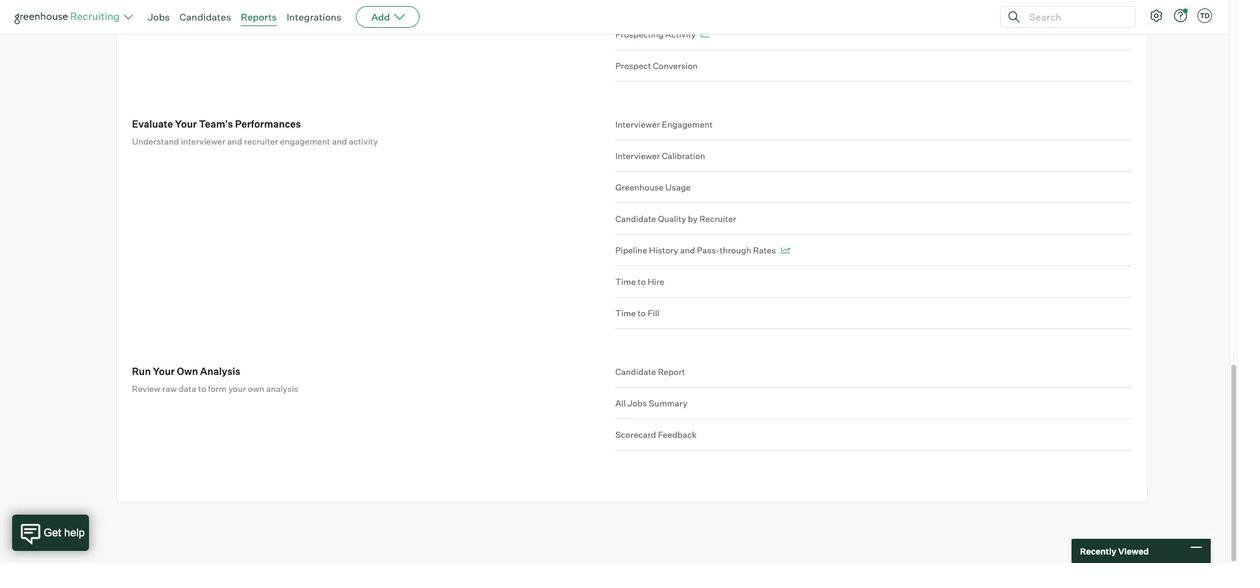 Task type: describe. For each thing, give the bounding box(es) containing it.
time for time to fill
[[615, 308, 636, 319]]

effectiveness
[[183, 15, 235, 25]]

your inside run your own analysis review raw data to form your own analysis
[[228, 384, 246, 394]]

icon chart image for pipeline history and pass-through rates
[[781, 248, 790, 254]]

evaluate your team's performances understand interviewer and recruiter engagement and activity
[[132, 118, 378, 147]]

td button
[[1198, 8, 1212, 23]]

viewed
[[1118, 546, 1149, 557]]

scorecard
[[615, 430, 656, 440]]

jobs link
[[148, 11, 170, 23]]

all jobs summary
[[615, 398, 687, 409]]

summary
[[649, 398, 687, 409]]

all
[[615, 398, 626, 409]]

and right sourcers
[[302, 15, 317, 25]]

0 vertical spatial jobs
[[148, 11, 170, 23]]

interviewer engagement link
[[615, 118, 1132, 141]]

engagement
[[662, 119, 713, 130]]

icon chart image for prospecting activity
[[701, 32, 710, 38]]

hire
[[648, 277, 664, 287]]

interviewer calibration link
[[615, 141, 1132, 172]]

strategies
[[356, 15, 395, 25]]

time to hire
[[615, 277, 664, 287]]

feedback
[[658, 430, 697, 440]]

own
[[177, 366, 198, 378]]

evaluate
[[132, 118, 173, 130]]

candidate quality by recruiter
[[615, 214, 736, 224]]

configure image
[[1149, 8, 1164, 23]]

and left pass-
[[680, 245, 695, 256]]

prospect conversion link
[[615, 50, 1132, 82]]

greenhouse
[[615, 182, 664, 193]]

to for hire
[[638, 277, 646, 287]]

fill
[[648, 308, 659, 319]]

report
[[658, 367, 685, 377]]

candidates link
[[180, 11, 231, 23]]

calibration
[[662, 151, 705, 161]]

scorecard feedback
[[615, 430, 697, 440]]

prospect
[[615, 61, 651, 71]]

scorecard feedback link
[[615, 420, 1132, 451]]

raw
[[162, 384, 177, 394]]

recently
[[1080, 546, 1116, 557]]

prospecting
[[615, 29, 664, 39]]

td button
[[1195, 6, 1214, 25]]

the
[[168, 15, 181, 25]]

interviewer engagement
[[615, 119, 713, 130]]

interviewer for interviewer engagement
[[615, 119, 660, 130]]

reports link
[[241, 11, 277, 23]]

by
[[688, 214, 698, 224]]

candidate for candidate quality by recruiter
[[615, 214, 656, 224]]

performances
[[235, 118, 301, 130]]

to inside run your own analysis review raw data to form your own analysis
[[198, 384, 206, 394]]

own
[[248, 384, 264, 394]]

greenhouse recruiting image
[[15, 10, 124, 24]]

time to fill
[[615, 308, 659, 319]]

and down team's
[[227, 136, 242, 147]]

activity
[[349, 136, 378, 147]]

run
[[132, 366, 151, 378]]

through
[[720, 245, 751, 256]]



Task type: locate. For each thing, give the bounding box(es) containing it.
icon chart image right activity
[[701, 32, 710, 38]]

1 vertical spatial time
[[615, 308, 636, 319]]

conversion
[[653, 61, 698, 71]]

jobs inside "link"
[[628, 398, 647, 409]]

interviewer
[[181, 136, 225, 147]]

time for time to hire
[[615, 277, 636, 287]]

add button
[[356, 6, 420, 28]]

1 vertical spatial interviewer
[[615, 151, 660, 161]]

interviewer up greenhouse
[[615, 151, 660, 161]]

2 interviewer from the top
[[615, 151, 660, 161]]

0 vertical spatial interviewer
[[615, 119, 660, 130]]

your up interviewer on the left of the page
[[175, 118, 197, 130]]

to
[[638, 277, 646, 287], [638, 308, 646, 319], [198, 384, 206, 394]]

all jobs summary link
[[615, 388, 1132, 420]]

candidate up the all
[[615, 367, 656, 377]]

to left hire
[[638, 277, 646, 287]]

to right 'data'
[[198, 384, 206, 394]]

prospecting activity
[[615, 29, 696, 39]]

0 vertical spatial your
[[246, 15, 264, 25]]

Search text field
[[1026, 8, 1124, 26]]

1 vertical spatial your
[[153, 366, 175, 378]]

pipeline
[[615, 245, 647, 256]]

1 vertical spatial candidate
[[615, 367, 656, 377]]

history
[[649, 245, 678, 256]]

pass-
[[697, 245, 720, 256]]

icon chart image
[[701, 32, 710, 38], [781, 248, 790, 254]]

icon chart image right rates
[[781, 248, 790, 254]]

measure the effectiveness of your sourcers and sourcing strategies
[[132, 15, 395, 25]]

reports
[[241, 11, 277, 23]]

sourcers
[[266, 15, 300, 25]]

candidate down greenhouse
[[615, 214, 656, 224]]

your
[[175, 118, 197, 130], [153, 366, 175, 378]]

1 time from the top
[[615, 277, 636, 287]]

2 candidate from the top
[[615, 367, 656, 377]]

1 horizontal spatial jobs
[[628, 398, 647, 409]]

integrations link
[[287, 11, 342, 23]]

0 horizontal spatial your
[[228, 384, 246, 394]]

your inside evaluate your team's performances understand interviewer and recruiter engagement and activity
[[175, 118, 197, 130]]

data
[[179, 384, 196, 394]]

interviewer up interviewer calibration
[[615, 119, 660, 130]]

your inside run your own analysis review raw data to form your own analysis
[[153, 366, 175, 378]]

time
[[615, 277, 636, 287], [615, 308, 636, 319]]

of
[[237, 15, 245, 25]]

jobs left candidates
[[148, 11, 170, 23]]

recruiter
[[244, 136, 278, 147]]

prospect conversion
[[615, 61, 698, 71]]

0 horizontal spatial icon chart image
[[701, 32, 710, 38]]

recruiter
[[699, 214, 736, 224]]

interviewer calibration
[[615, 151, 705, 161]]

0 vertical spatial candidate
[[615, 214, 656, 224]]

engagement
[[280, 136, 330, 147]]

candidate report link
[[615, 366, 1132, 388]]

interviewer for interviewer calibration
[[615, 151, 660, 161]]

candidate for candidate report
[[615, 367, 656, 377]]

candidate
[[615, 214, 656, 224], [615, 367, 656, 377]]

candidate quality by recruiter link
[[615, 204, 1132, 235]]

0 vertical spatial to
[[638, 277, 646, 287]]

0 vertical spatial icon chart image
[[701, 32, 710, 38]]

interviewer inside 'link'
[[615, 151, 660, 161]]

td
[[1200, 12, 1210, 20]]

run your own analysis review raw data to form your own analysis
[[132, 366, 298, 394]]

and
[[302, 15, 317, 25], [227, 136, 242, 147], [332, 136, 347, 147], [680, 245, 695, 256]]

recently viewed
[[1080, 546, 1149, 557]]

0 vertical spatial time
[[615, 277, 636, 287]]

time to fill link
[[615, 298, 1132, 329]]

1 vertical spatial jobs
[[628, 398, 647, 409]]

measure
[[132, 15, 166, 25]]

jobs right the all
[[628, 398, 647, 409]]

0 horizontal spatial jobs
[[148, 11, 170, 23]]

1 horizontal spatial icon chart image
[[781, 248, 790, 254]]

greenhouse usage
[[615, 182, 691, 193]]

1 interviewer from the top
[[615, 119, 660, 130]]

review
[[132, 384, 160, 394]]

0 vertical spatial your
[[175, 118, 197, 130]]

your for run
[[153, 366, 175, 378]]

1 candidate from the top
[[615, 214, 656, 224]]

sourcing
[[319, 15, 354, 25]]

time left fill on the right of page
[[615, 308, 636, 319]]

your for evaluate
[[175, 118, 197, 130]]

greenhouse usage link
[[615, 172, 1132, 204]]

your up the raw on the bottom left of page
[[153, 366, 175, 378]]

rates
[[753, 245, 776, 256]]

1 horizontal spatial your
[[246, 15, 264, 25]]

candidates
[[180, 11, 231, 23]]

interviewer
[[615, 119, 660, 130], [615, 151, 660, 161]]

analysis
[[200, 366, 240, 378]]

time to hire link
[[615, 266, 1132, 298]]

team's
[[199, 118, 233, 130]]

time left hire
[[615, 277, 636, 287]]

1 vertical spatial icon chart image
[[781, 248, 790, 254]]

your right "of"
[[246, 15, 264, 25]]

analysis
[[266, 384, 298, 394]]

form
[[208, 384, 227, 394]]

2 time from the top
[[615, 308, 636, 319]]

to for fill
[[638, 308, 646, 319]]

add
[[371, 11, 390, 23]]

quality
[[658, 214, 686, 224]]

and left activity
[[332, 136, 347, 147]]

activity
[[665, 29, 696, 39]]

your left own
[[228, 384, 246, 394]]

1 vertical spatial to
[[638, 308, 646, 319]]

to left fill on the right of page
[[638, 308, 646, 319]]

candidate report
[[615, 367, 685, 377]]

2 vertical spatial to
[[198, 384, 206, 394]]

pipeline history and pass-through rates
[[615, 245, 776, 256]]

1 vertical spatial your
[[228, 384, 246, 394]]

integrations
[[287, 11, 342, 23]]

jobs
[[148, 11, 170, 23], [628, 398, 647, 409]]

1 horizontal spatial your
[[175, 118, 197, 130]]

understand
[[132, 136, 179, 147]]

0 horizontal spatial your
[[153, 366, 175, 378]]

usage
[[665, 182, 691, 193]]

your
[[246, 15, 264, 25], [228, 384, 246, 394]]



Task type: vqa. For each thing, say whether or not it's contained in the screenshot.
Summary
yes



